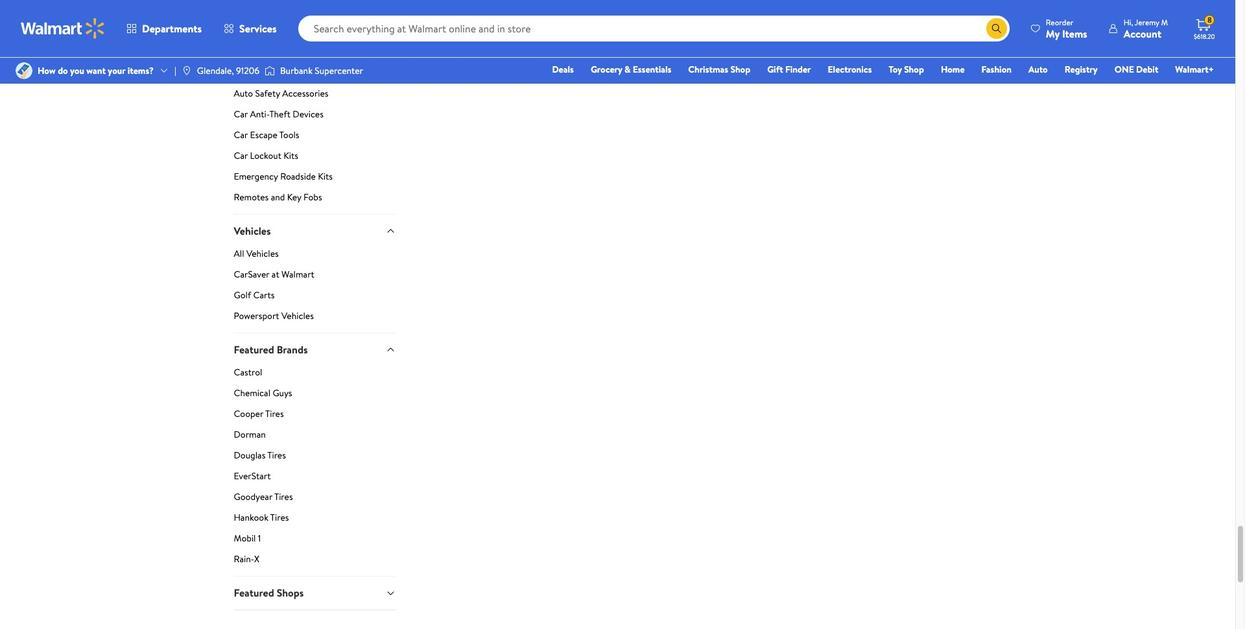 Task type: vqa. For each thing, say whether or not it's contained in the screenshot.
"white"
no



Task type: describe. For each thing, give the bounding box(es) containing it.
home
[[941, 63, 965, 76]]

golf carts link
[[234, 289, 396, 307]]

vehicles inside dropdown button
[[234, 224, 271, 238]]

x
[[254, 553, 259, 566]]

8
[[1208, 14, 1212, 25]]

mobil 1
[[234, 532, 261, 545]]

featured brands button
[[234, 333, 396, 366]]

devices
[[293, 107, 324, 120]]

grocery & essentials link
[[585, 62, 678, 77]]

mobil 1 link
[[234, 532, 396, 550]]

services button
[[213, 13, 288, 44]]

all vehicles
[[234, 247, 279, 260]]

vehicles for powersport
[[282, 309, 314, 322]]

emergency
[[234, 170, 278, 183]]

& inside dropdown button
[[284, 42, 291, 57]]

Search search field
[[298, 16, 1010, 42]]

car up 'auto safety accessories'
[[246, 66, 260, 79]]

golf carts
[[234, 289, 275, 302]]

carsaver at walmart link
[[234, 268, 396, 286]]

how do you want your items?
[[38, 64, 154, 77]]

electronics
[[828, 63, 872, 76]]

glendale, 91206
[[197, 64, 260, 77]]

lockout
[[250, 149, 282, 162]]

my
[[1046, 26, 1060, 41]]

chemical guys link
[[234, 387, 396, 405]]

kits for emergency roadside kits
[[318, 170, 333, 183]]

all car safety & car security
[[234, 66, 347, 79]]

hankook
[[234, 511, 269, 524]]

emergency roadside kits link
[[234, 170, 396, 188]]

everstart
[[234, 470, 271, 483]]

burbank
[[280, 64, 313, 77]]

reorder my items
[[1046, 17, 1088, 41]]

mechanics
[[234, 9, 275, 22]]

powersport vehicles
[[234, 309, 314, 322]]

mechanics tools link
[[234, 9, 396, 33]]

car anti-theft devices
[[234, 107, 324, 120]]

1 vertical spatial tools
[[279, 128, 299, 141]]

shops
[[277, 586, 304, 600]]

car escape tools
[[234, 128, 299, 141]]

auto for auto
[[1029, 63, 1048, 76]]

security inside car safety & car security dropdown button
[[312, 42, 349, 57]]

everstart link
[[234, 470, 396, 488]]

dorman link
[[234, 428, 396, 447]]

departments button
[[115, 13, 213, 44]]

Walmart Site-Wide search field
[[298, 16, 1010, 42]]

 image for glendale, 91206
[[182, 66, 192, 76]]

search icon image
[[992, 23, 1002, 34]]

all vehicles link
[[234, 247, 396, 265]]

car up 91206
[[234, 42, 250, 57]]

christmas shop
[[689, 63, 751, 76]]

all for vehicles
[[234, 247, 244, 260]]

one debit link
[[1109, 62, 1165, 77]]

gift
[[768, 63, 783, 76]]

grocery & essentials
[[591, 63, 672, 76]]

dorman
[[234, 428, 266, 441]]

departments
[[142, 21, 202, 36]]

carts
[[253, 289, 275, 302]]

m
[[1162, 17, 1168, 28]]

walmart image
[[21, 18, 105, 39]]

toy shop link
[[883, 62, 930, 77]]

car anti-theft devices link
[[234, 107, 396, 126]]

jeremy
[[1135, 17, 1160, 28]]

castrol link
[[234, 366, 396, 384]]

car safety & car security
[[234, 42, 349, 57]]

finder
[[786, 63, 811, 76]]

fashion link
[[976, 62, 1018, 77]]

safety for &
[[252, 42, 281, 57]]

chemical guys
[[234, 387, 292, 400]]

car safety & car security button
[[234, 33, 396, 66]]

do
[[58, 64, 68, 77]]

all for car safety & car security
[[234, 66, 244, 79]]

tires for douglas tires
[[267, 449, 286, 462]]

fobs
[[304, 190, 322, 203]]

auto safety accessories
[[234, 87, 329, 100]]

$618.20
[[1194, 32, 1216, 41]]

91206
[[236, 64, 260, 77]]

chemical
[[234, 387, 271, 400]]

1 vertical spatial safety
[[263, 66, 288, 79]]

one debit
[[1115, 63, 1159, 76]]

home link
[[935, 62, 971, 77]]

gift finder link
[[762, 62, 817, 77]]

hi, jeremy m account
[[1124, 17, 1168, 41]]

shop for christmas shop
[[731, 63, 751, 76]]

christmas
[[689, 63, 729, 76]]

you
[[70, 64, 84, 77]]

8 $618.20
[[1194, 14, 1216, 41]]



Task type: locate. For each thing, give the bounding box(es) containing it.
kits for car lockout kits
[[284, 149, 298, 162]]

auto down my at the top right
[[1029, 63, 1048, 76]]

featured shops
[[234, 586, 304, 600]]

tools right services on the left of page
[[277, 9, 297, 22]]

auto down 91206
[[234, 87, 253, 100]]

shop right toy
[[904, 63, 924, 76]]

 image right |
[[182, 66, 192, 76]]

0 horizontal spatial  image
[[182, 66, 192, 76]]

 image for burbank supercenter
[[265, 64, 275, 77]]

car escape tools link
[[234, 128, 396, 146]]

1
[[258, 532, 261, 545]]

items?
[[128, 64, 154, 77]]

0 vertical spatial safety
[[252, 42, 281, 57]]

roadside
[[280, 170, 316, 183]]

security up burbank supercenter
[[312, 42, 349, 57]]

car lockout kits link
[[234, 149, 396, 167]]

rain-x link
[[234, 553, 396, 576]]

golf
[[234, 289, 251, 302]]

tires down guys
[[265, 408, 284, 421]]

fashion
[[982, 63, 1012, 76]]

1 shop from the left
[[731, 63, 751, 76]]

featured for featured brands
[[234, 343, 274, 357]]

vehicles for all
[[246, 247, 279, 260]]

registry
[[1065, 63, 1098, 76]]

security inside all car safety & car security link
[[314, 66, 347, 79]]

carsaver
[[234, 268, 270, 281]]

brands
[[277, 343, 308, 357]]

car up accessories
[[298, 66, 312, 79]]

cooper tires
[[234, 408, 284, 421]]

2 vertical spatial vehicles
[[282, 309, 314, 322]]

safety up anti- on the left top of page
[[255, 87, 280, 100]]

remotes
[[234, 190, 269, 203]]

vehicles button
[[234, 214, 396, 247]]

 image
[[265, 64, 275, 77], [182, 66, 192, 76]]

tires up hankook tires
[[274, 491, 293, 504]]

all down services 'dropdown button' at the top left of the page
[[234, 66, 244, 79]]

1 horizontal spatial auto
[[1029, 63, 1048, 76]]

douglas tires
[[234, 449, 286, 462]]

car left lockout
[[234, 149, 248, 162]]

cooper tires link
[[234, 408, 396, 426]]

1 vertical spatial auto
[[234, 87, 253, 100]]

toy shop
[[889, 63, 924, 76]]

2 shop from the left
[[904, 63, 924, 76]]

escape
[[250, 128, 278, 141]]

grocery
[[591, 63, 623, 76]]

1 featured from the top
[[234, 343, 274, 357]]

how
[[38, 64, 56, 77]]

1 vertical spatial security
[[314, 66, 347, 79]]

hi,
[[1124, 17, 1134, 28]]

castrol
[[234, 366, 262, 379]]

vehicles
[[234, 224, 271, 238], [246, 247, 279, 260], [282, 309, 314, 322]]

0 vertical spatial featured
[[234, 343, 274, 357]]

tires for goodyear tires
[[274, 491, 293, 504]]

douglas tires link
[[234, 449, 396, 467]]

0 vertical spatial kits
[[284, 149, 298, 162]]

tires
[[265, 408, 284, 421], [267, 449, 286, 462], [274, 491, 293, 504], [270, 511, 289, 524]]

0 horizontal spatial shop
[[731, 63, 751, 76]]

featured
[[234, 343, 274, 357], [234, 586, 274, 600]]

services
[[239, 21, 277, 36]]

and
[[271, 190, 285, 203]]

0 vertical spatial security
[[312, 42, 349, 57]]

0 vertical spatial auto
[[1029, 63, 1048, 76]]

at
[[272, 268, 279, 281]]

0 vertical spatial all
[[234, 66, 244, 79]]

security up auto safety accessories link at the left top of the page
[[314, 66, 347, 79]]

 image
[[16, 62, 32, 79]]

walmart
[[282, 268, 315, 281]]

supercenter
[[315, 64, 363, 77]]

car
[[234, 42, 250, 57], [293, 42, 309, 57], [246, 66, 260, 79], [298, 66, 312, 79], [234, 107, 248, 120], [234, 128, 248, 141], [234, 149, 248, 162]]

1 vertical spatial featured
[[234, 586, 274, 600]]

2 featured from the top
[[234, 586, 274, 600]]

shop right christmas
[[731, 63, 751, 76]]

shop for toy shop
[[904, 63, 924, 76]]

goodyear
[[234, 491, 272, 504]]

& up the "all car safety & car security"
[[284, 42, 291, 57]]

0 vertical spatial vehicles
[[234, 224, 271, 238]]

1 all from the top
[[234, 66, 244, 79]]

debit
[[1137, 63, 1159, 76]]

auto
[[1029, 63, 1048, 76], [234, 87, 253, 100]]

|
[[175, 64, 176, 77]]

all up 'carsaver'
[[234, 247, 244, 260]]

powersport vehicles link
[[234, 309, 396, 333]]

& down car safety & car security
[[290, 66, 296, 79]]

 image right 91206
[[265, 64, 275, 77]]

safety for accessories
[[255, 87, 280, 100]]

mobil
[[234, 532, 256, 545]]

burbank supercenter
[[280, 64, 363, 77]]

& right grocery
[[625, 63, 631, 76]]

gift finder
[[768, 63, 811, 76]]

featured for featured shops
[[234, 586, 274, 600]]

car left anti- on the left top of page
[[234, 107, 248, 120]]

remotes and key fobs
[[234, 190, 322, 203]]

tires right douglas in the bottom of the page
[[267, 449, 286, 462]]

&
[[284, 42, 291, 57], [625, 63, 631, 76], [290, 66, 296, 79]]

safety inside dropdown button
[[252, 42, 281, 57]]

1 horizontal spatial shop
[[904, 63, 924, 76]]

all car safety & car security link
[[234, 66, 396, 84]]

car lockout kits
[[234, 149, 298, 162]]

hankook tires link
[[234, 511, 396, 530]]

mechanics tools
[[234, 9, 297, 22]]

rain-x
[[234, 553, 259, 566]]

featured down the x
[[234, 586, 274, 600]]

vehicles up "all vehicles"
[[234, 224, 271, 238]]

1 vertical spatial kits
[[318, 170, 333, 183]]

car left escape
[[234, 128, 248, 141]]

reorder
[[1046, 17, 1074, 28]]

tools down theft
[[279, 128, 299, 141]]

0 horizontal spatial auto
[[234, 87, 253, 100]]

featured brands
[[234, 343, 308, 357]]

deals link
[[547, 62, 580, 77]]

2 all from the top
[[234, 247, 244, 260]]

auto link
[[1023, 62, 1054, 77]]

vehicles down golf carts link
[[282, 309, 314, 322]]

featured shops button
[[234, 576, 396, 610]]

items
[[1063, 26, 1088, 41]]

account
[[1124, 26, 1162, 41]]

deals
[[552, 63, 574, 76]]

all
[[234, 66, 244, 79], [234, 247, 244, 260]]

2 vertical spatial safety
[[255, 87, 280, 100]]

safety down services on the left of page
[[252, 42, 281, 57]]

auto safety accessories link
[[234, 87, 396, 105]]

guys
[[273, 387, 292, 400]]

1 horizontal spatial  image
[[265, 64, 275, 77]]

want
[[86, 64, 106, 77]]

kits down car lockout kits link
[[318, 170, 333, 183]]

1 vertical spatial all
[[234, 247, 244, 260]]

walmart+ link
[[1170, 62, 1220, 77]]

safety up 'auto safety accessories'
[[263, 66, 288, 79]]

tires for hankook tires
[[270, 511, 289, 524]]

kits up roadside
[[284, 149, 298, 162]]

featured up castrol on the left bottom of the page
[[234, 343, 274, 357]]

0 vertical spatial tools
[[277, 9, 297, 22]]

one
[[1115, 63, 1135, 76]]

1 vertical spatial vehicles
[[246, 247, 279, 260]]

auto for auto safety accessories
[[234, 87, 253, 100]]

tires down goodyear tires
[[270, 511, 289, 524]]

glendale,
[[197, 64, 234, 77]]

1 horizontal spatial kits
[[318, 170, 333, 183]]

registry link
[[1059, 62, 1104, 77]]

powersport
[[234, 309, 279, 322]]

tires for cooper tires
[[265, 408, 284, 421]]

vehicles up 'carsaver'
[[246, 247, 279, 260]]

theft
[[269, 107, 291, 120]]

christmas shop link
[[683, 62, 757, 77]]

car up burbank
[[293, 42, 309, 57]]

0 horizontal spatial kits
[[284, 149, 298, 162]]



